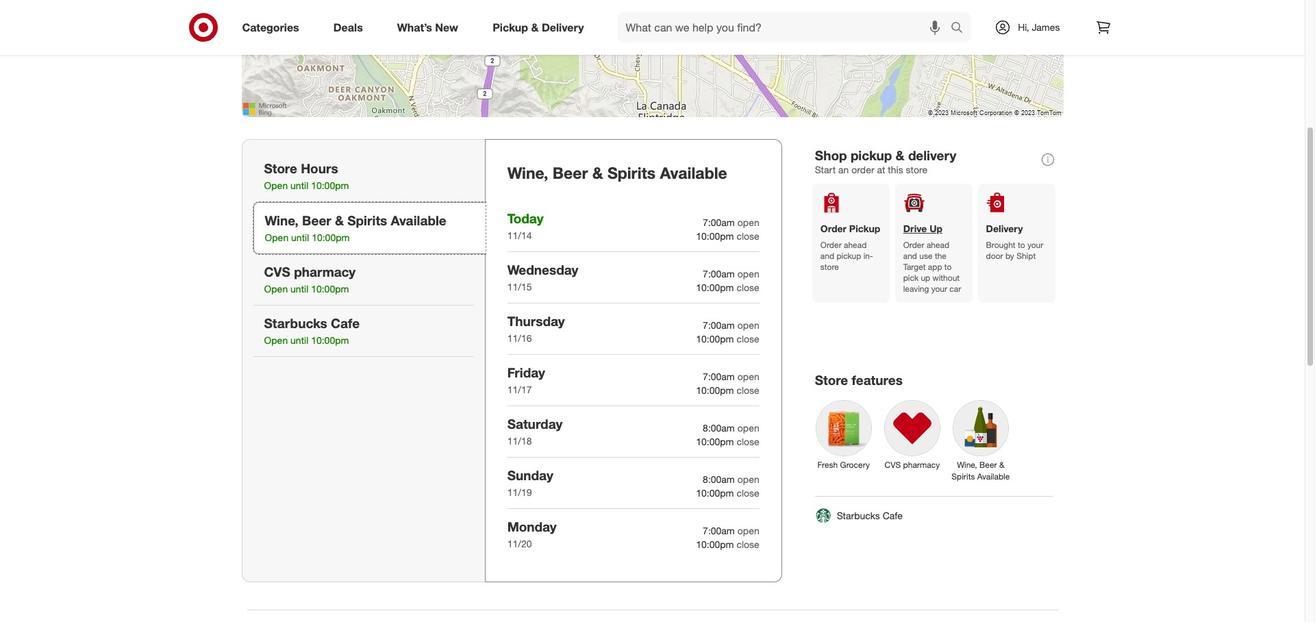 Task type: locate. For each thing, give the bounding box(es) containing it.
delivery brought to your door by shipt
[[987, 223, 1044, 261]]

starbucks inside the starbucks cafe open until 10:00pm
[[264, 315, 327, 331]]

pickup up in-
[[850, 223, 881, 234]]

0 horizontal spatial cvs
[[264, 264, 290, 280]]

store
[[264, 160, 297, 176], [815, 372, 849, 388]]

1 close from the top
[[737, 230, 760, 242]]

3 7:00am open 10:00pm close from the top
[[696, 319, 760, 345]]

1 vertical spatial store
[[821, 262, 839, 272]]

0 horizontal spatial spirits
[[348, 212, 387, 228]]

until
[[291, 180, 309, 191], [291, 232, 309, 243], [291, 283, 309, 295], [291, 335, 309, 346]]

1 horizontal spatial beer
[[553, 163, 588, 182]]

up
[[930, 223, 943, 234]]

store
[[906, 164, 928, 175], [821, 262, 839, 272]]

pharmacy for cvs pharmacy open until 10:00pm
[[294, 264, 356, 280]]

1 8:00am open 10:00pm close from the top
[[696, 422, 760, 447]]

7 close from the top
[[737, 538, 760, 550]]

1 vertical spatial wine, beer & spirits available
[[952, 460, 1010, 482]]

your up the shipt
[[1028, 240, 1044, 250]]

0 vertical spatial store
[[264, 160, 297, 176]]

order
[[852, 164, 875, 175]]

1 vertical spatial pharmacy
[[904, 460, 940, 470]]

to up without
[[945, 262, 952, 272]]

cafe inside the starbucks cafe open until 10:00pm
[[331, 315, 360, 331]]

1 horizontal spatial spirits
[[608, 163, 656, 182]]

11/15
[[508, 281, 532, 293]]

5 7:00am from the top
[[703, 525, 735, 536]]

cvs right grocery
[[885, 460, 901, 470]]

your inside drive up order ahead and use the target app to pick up without leaving your car
[[932, 284, 948, 294]]

cvs up the starbucks cafe open until 10:00pm
[[264, 264, 290, 280]]

cvs
[[264, 264, 290, 280], [885, 460, 901, 470]]

0 horizontal spatial pickup
[[493, 20, 528, 34]]

1 horizontal spatial your
[[1028, 240, 1044, 250]]

hi, james
[[1019, 21, 1060, 33]]

0 vertical spatial wine, beer & spirits available
[[508, 163, 728, 182]]

6 close from the top
[[737, 487, 760, 499]]

pharmacy for cvs pharmacy
[[904, 460, 940, 470]]

3 close from the top
[[737, 333, 760, 345]]

fresh
[[818, 460, 838, 470]]

1 horizontal spatial pickup
[[850, 223, 881, 234]]

in-
[[864, 251, 874, 261]]

7:00am open 10:00pm close for wednesday
[[696, 268, 760, 293]]

wine, up today
[[508, 163, 549, 182]]

wine, right "cvs pharmacy"
[[957, 460, 978, 470]]

1 vertical spatial starbucks
[[837, 510, 880, 521]]

2 8:00am open 10:00pm close from the top
[[696, 473, 760, 499]]

1 vertical spatial available
[[391, 212, 447, 228]]

until down hours
[[291, 180, 309, 191]]

brought
[[987, 240, 1016, 250]]

open inside the starbucks cafe open until 10:00pm
[[264, 335, 288, 346]]

4 7:00am open 10:00pm close from the top
[[696, 371, 760, 396]]

to inside 'delivery brought to your door by shipt'
[[1018, 240, 1026, 250]]

0 vertical spatial available
[[660, 163, 728, 182]]

4 close from the top
[[737, 384, 760, 396]]

2 horizontal spatial spirits
[[952, 471, 975, 482]]

ahead up in-
[[844, 240, 867, 250]]

until up the cvs pharmacy open until 10:00pm at the left
[[291, 232, 309, 243]]

7:00am open 10:00pm close
[[696, 216, 760, 242], [696, 268, 760, 293], [696, 319, 760, 345], [696, 371, 760, 396], [696, 525, 760, 550]]

0 vertical spatial 8:00am
[[703, 422, 735, 434]]

deals
[[334, 20, 363, 34]]

10:00pm inside the starbucks cafe open until 10:00pm
[[311, 335, 349, 346]]

4 open from the top
[[738, 371, 760, 382]]

7:00am open 10:00pm close for monday
[[696, 525, 760, 550]]

sunday 11/19
[[508, 467, 554, 498]]

shipt
[[1017, 251, 1036, 261]]

pharmacy left wine, beer & spirits available link
[[904, 460, 940, 470]]

ahead
[[844, 240, 867, 250], [927, 240, 950, 250]]

wine,
[[508, 163, 549, 182], [265, 212, 299, 228], [957, 460, 978, 470]]

what's
[[397, 20, 432, 34]]

order pickup order ahead and pickup in- store
[[821, 223, 881, 272]]

store inside store hours open until 10:00pm
[[264, 160, 297, 176]]

until up the starbucks cafe open until 10:00pm
[[291, 283, 309, 295]]

ahead up the
[[927, 240, 950, 250]]

2 open from the top
[[738, 268, 760, 280]]

& inside wine, beer & spirits available open until 10:00pm
[[335, 212, 344, 228]]

1 and from the left
[[821, 251, 835, 261]]

5 7:00am open 10:00pm close from the top
[[696, 525, 760, 550]]

1 horizontal spatial and
[[904, 251, 918, 261]]

starbucks
[[264, 315, 327, 331], [837, 510, 880, 521]]

pharmacy
[[294, 264, 356, 280], [904, 460, 940, 470]]

1 7:00am open 10:00pm close from the top
[[696, 216, 760, 242]]

2 ahead from the left
[[927, 240, 950, 250]]

0 horizontal spatial store
[[264, 160, 297, 176]]

close for sunday
[[737, 487, 760, 499]]

&
[[531, 20, 539, 34], [896, 147, 905, 163], [593, 163, 603, 182], [335, 212, 344, 228], [1000, 460, 1005, 470]]

james
[[1032, 21, 1060, 33]]

to
[[1018, 240, 1026, 250], [945, 262, 952, 272]]

shop pickup & delivery start an order at this store
[[815, 147, 957, 175]]

1 horizontal spatial available
[[660, 163, 728, 182]]

spirits
[[608, 163, 656, 182], [348, 212, 387, 228], [952, 471, 975, 482]]

1 vertical spatial pickup
[[837, 251, 862, 261]]

cvs for cvs pharmacy
[[885, 460, 901, 470]]

close for monday
[[737, 538, 760, 550]]

pickup
[[493, 20, 528, 34], [850, 223, 881, 234]]

1 vertical spatial wine,
[[265, 212, 299, 228]]

starbucks cafe
[[837, 510, 903, 521]]

1 open from the top
[[738, 216, 760, 228]]

until inside the starbucks cafe open until 10:00pm
[[291, 335, 309, 346]]

1 vertical spatial pickup
[[850, 223, 881, 234]]

and left in-
[[821, 251, 835, 261]]

7 open from the top
[[738, 525, 760, 536]]

1 horizontal spatial pharmacy
[[904, 460, 940, 470]]

friday
[[508, 364, 545, 380]]

cafe
[[331, 315, 360, 331], [883, 510, 903, 521]]

0 horizontal spatial and
[[821, 251, 835, 261]]

& inside shop pickup & delivery start an order at this store
[[896, 147, 905, 163]]

0 horizontal spatial wine,
[[265, 212, 299, 228]]

0 vertical spatial pickup
[[493, 20, 528, 34]]

1 ahead from the left
[[844, 240, 867, 250]]

pharmacy inside the cvs pharmacy open until 10:00pm
[[294, 264, 356, 280]]

8:00am
[[703, 422, 735, 434], [703, 473, 735, 485]]

0 vertical spatial to
[[1018, 240, 1026, 250]]

1 vertical spatial 8:00am
[[703, 473, 735, 485]]

cvs pharmacy open until 10:00pm
[[264, 264, 356, 295]]

by
[[1006, 251, 1015, 261]]

1 vertical spatial store
[[815, 372, 849, 388]]

and
[[821, 251, 835, 261], [904, 251, 918, 261]]

1 vertical spatial spirits
[[348, 212, 387, 228]]

and up target
[[904, 251, 918, 261]]

0 horizontal spatial wine, beer & spirits available
[[508, 163, 728, 182]]

1 horizontal spatial cafe
[[883, 510, 903, 521]]

0 horizontal spatial available
[[391, 212, 447, 228]]

friday 11/17
[[508, 364, 545, 395]]

wednesday 11/15
[[508, 262, 579, 293]]

0 vertical spatial 8:00am open 10:00pm close
[[696, 422, 760, 447]]

1 horizontal spatial store
[[906, 164, 928, 175]]

open
[[738, 216, 760, 228], [738, 268, 760, 280], [738, 319, 760, 331], [738, 371, 760, 382], [738, 422, 760, 434], [738, 473, 760, 485], [738, 525, 760, 536]]

pharmacy down wine, beer & spirits available open until 10:00pm
[[294, 264, 356, 280]]

la canada flintridge map image
[[242, 0, 1064, 117]]

0 vertical spatial delivery
[[542, 20, 584, 34]]

5 close from the top
[[737, 436, 760, 447]]

2 8:00am from the top
[[703, 473, 735, 485]]

1 vertical spatial your
[[932, 284, 948, 294]]

delivery
[[542, 20, 584, 34], [987, 223, 1023, 234]]

0 vertical spatial store
[[906, 164, 928, 175]]

10:00pm inside store hours open until 10:00pm
[[311, 180, 349, 191]]

0 horizontal spatial beer
[[302, 212, 331, 228]]

open for wednesday
[[738, 268, 760, 280]]

and for drive
[[904, 251, 918, 261]]

2 close from the top
[[737, 282, 760, 293]]

7:00am for monday
[[703, 525, 735, 536]]

and inside drive up order ahead and use the target app to pick up without leaving your car
[[904, 251, 918, 261]]

pickup left in-
[[837, 251, 862, 261]]

your down without
[[932, 284, 948, 294]]

starbucks down grocery
[[837, 510, 880, 521]]

pickup & delivery link
[[481, 12, 601, 42]]

cvs for cvs pharmacy open until 10:00pm
[[264, 264, 290, 280]]

8:00am for saturday
[[703, 422, 735, 434]]

1 vertical spatial cafe
[[883, 510, 903, 521]]

0 vertical spatial your
[[1028, 240, 1044, 250]]

5 open from the top
[[738, 422, 760, 434]]

7:00am
[[703, 216, 735, 228], [703, 268, 735, 280], [703, 319, 735, 331], [703, 371, 735, 382], [703, 525, 735, 536]]

pickup up order
[[851, 147, 892, 163]]

order for order pickup
[[821, 240, 842, 250]]

4 7:00am from the top
[[703, 371, 735, 382]]

thursday
[[508, 313, 565, 329]]

pickup
[[851, 147, 892, 163], [837, 251, 862, 261]]

order for drive up
[[904, 240, 925, 250]]

order
[[821, 223, 847, 234], [821, 240, 842, 250], [904, 240, 925, 250]]

until inside the cvs pharmacy open until 10:00pm
[[291, 283, 309, 295]]

1 vertical spatial to
[[945, 262, 952, 272]]

7:00am open 10:00pm close for today
[[696, 216, 760, 242]]

2 horizontal spatial wine,
[[957, 460, 978, 470]]

2 vertical spatial available
[[978, 471, 1010, 482]]

10:00pm inside wine, beer & spirits available open until 10:00pm
[[312, 232, 350, 243]]

1 horizontal spatial to
[[1018, 240, 1026, 250]]

up
[[921, 273, 931, 283]]

open inside the cvs pharmacy open until 10:00pm
[[264, 283, 288, 295]]

0 horizontal spatial ahead
[[844, 240, 867, 250]]

pickup right new
[[493, 20, 528, 34]]

close for thursday
[[737, 333, 760, 345]]

11/18
[[508, 435, 532, 447]]

2 7:00am open 10:00pm close from the top
[[696, 268, 760, 293]]

3 7:00am from the top
[[703, 319, 735, 331]]

3 open from the top
[[738, 319, 760, 331]]

delivery inside 'delivery brought to your door by shipt'
[[987, 223, 1023, 234]]

1 horizontal spatial starbucks
[[837, 510, 880, 521]]

spirits inside wine, beer & spirits available open until 10:00pm
[[348, 212, 387, 228]]

ahead inside order pickup order ahead and pickup in- store
[[844, 240, 867, 250]]

0 horizontal spatial pharmacy
[[294, 264, 356, 280]]

0 vertical spatial starbucks
[[264, 315, 327, 331]]

order inside drive up order ahead and use the target app to pick up without leaving your car
[[904, 240, 925, 250]]

close for wednesday
[[737, 282, 760, 293]]

0 vertical spatial cafe
[[331, 315, 360, 331]]

door
[[987, 251, 1004, 261]]

features
[[852, 372, 903, 388]]

ahead inside drive up order ahead and use the target app to pick up without leaving your car
[[927, 240, 950, 250]]

1 horizontal spatial wine,
[[508, 163, 549, 182]]

8:00am for sunday
[[703, 473, 735, 485]]

shop
[[815, 147, 847, 163]]

1 vertical spatial 8:00am open 10:00pm close
[[696, 473, 760, 499]]

1 vertical spatial cvs
[[885, 460, 901, 470]]

today 11/14
[[508, 210, 544, 241]]

open for friday
[[738, 371, 760, 382]]

cafe for starbucks cafe open until 10:00pm
[[331, 315, 360, 331]]

1 8:00am from the top
[[703, 422, 735, 434]]

delivery
[[909, 147, 957, 163]]

2 7:00am from the top
[[703, 268, 735, 280]]

7:00am for thursday
[[703, 319, 735, 331]]

your
[[1028, 240, 1044, 250], [932, 284, 948, 294]]

beer
[[553, 163, 588, 182], [302, 212, 331, 228], [980, 460, 997, 470]]

fresh grocery
[[818, 460, 870, 470]]

0 vertical spatial cvs
[[264, 264, 290, 280]]

open
[[264, 180, 288, 191], [265, 232, 289, 243], [264, 283, 288, 295], [264, 335, 288, 346]]

10:00pm
[[311, 180, 349, 191], [696, 230, 734, 242], [312, 232, 350, 243], [696, 282, 734, 293], [311, 283, 349, 295], [696, 333, 734, 345], [311, 335, 349, 346], [696, 384, 734, 396], [696, 436, 734, 447], [696, 487, 734, 499], [696, 538, 734, 550]]

0 horizontal spatial starbucks
[[264, 315, 327, 331]]

0 horizontal spatial your
[[932, 284, 948, 294]]

cvs pharmacy
[[885, 460, 940, 470]]

0 vertical spatial pharmacy
[[294, 264, 356, 280]]

close for saturday
[[737, 436, 760, 447]]

0 horizontal spatial cafe
[[331, 315, 360, 331]]

car
[[950, 284, 962, 294]]

1 horizontal spatial ahead
[[927, 240, 950, 250]]

until inside store hours open until 10:00pm
[[291, 180, 309, 191]]

1 7:00am from the top
[[703, 216, 735, 228]]

0 horizontal spatial store
[[821, 262, 839, 272]]

1 horizontal spatial store
[[815, 372, 849, 388]]

8:00am open 10:00pm close
[[696, 422, 760, 447], [696, 473, 760, 499]]

cvs inside cvs pharmacy link
[[885, 460, 901, 470]]

wine, beer & spirits available
[[508, 163, 728, 182], [952, 460, 1010, 482]]

drive
[[904, 223, 927, 234]]

store inside order pickup order ahead and pickup in- store
[[821, 262, 839, 272]]

1 horizontal spatial delivery
[[987, 223, 1023, 234]]

pickup inside shop pickup & delivery start an order at this store
[[851, 147, 892, 163]]

0 vertical spatial pickup
[[851, 147, 892, 163]]

starbucks for starbucks cafe
[[837, 510, 880, 521]]

1 vertical spatial delivery
[[987, 223, 1023, 234]]

2 vertical spatial beer
[[980, 460, 997, 470]]

store capabilities with hours, vertical tabs tab list
[[242, 139, 486, 582]]

1 vertical spatial beer
[[302, 212, 331, 228]]

starbucks down the cvs pharmacy open until 10:00pm at the left
[[264, 315, 327, 331]]

2 and from the left
[[904, 251, 918, 261]]

to up the shipt
[[1018, 240, 1026, 250]]

wine, down store hours open until 10:00pm
[[265, 212, 299, 228]]

fresh grocery link
[[810, 394, 878, 473]]

hi,
[[1019, 21, 1030, 33]]

cvs inside the cvs pharmacy open until 10:00pm
[[264, 264, 290, 280]]

store left hours
[[264, 160, 297, 176]]

1 horizontal spatial cvs
[[885, 460, 901, 470]]

0 horizontal spatial to
[[945, 262, 952, 272]]

2 horizontal spatial beer
[[980, 460, 997, 470]]

0 vertical spatial beer
[[553, 163, 588, 182]]

store left features
[[815, 372, 849, 388]]

thursday 11/16
[[508, 313, 565, 344]]

until down the cvs pharmacy open until 10:00pm at the left
[[291, 335, 309, 346]]

cafe down "cvs pharmacy"
[[883, 510, 903, 521]]

0 horizontal spatial delivery
[[542, 20, 584, 34]]

wednesday
[[508, 262, 579, 277]]

1 horizontal spatial wine, beer & spirits available
[[952, 460, 1010, 482]]

open for thursday
[[738, 319, 760, 331]]

close
[[737, 230, 760, 242], [737, 282, 760, 293], [737, 333, 760, 345], [737, 384, 760, 396], [737, 436, 760, 447], [737, 487, 760, 499], [737, 538, 760, 550]]

and inside order pickup order ahead and pickup in- store
[[821, 251, 835, 261]]

cafe down the cvs pharmacy open until 10:00pm at the left
[[331, 315, 360, 331]]

6 open from the top
[[738, 473, 760, 485]]

open inside store hours open until 10:00pm
[[264, 180, 288, 191]]



Task type: describe. For each thing, give the bounding box(es) containing it.
saturday 11/18
[[508, 416, 563, 447]]

until for starbucks
[[291, 335, 309, 346]]

starbucks cafe open until 10:00pm
[[264, 315, 360, 346]]

until for cvs
[[291, 283, 309, 295]]

use
[[920, 251, 933, 261]]

new
[[435, 20, 459, 34]]

until inside wine, beer & spirits available open until 10:00pm
[[291, 232, 309, 243]]

open for today
[[738, 216, 760, 228]]

11/17
[[508, 384, 532, 395]]

cafe for starbucks cafe
[[883, 510, 903, 521]]

categories link
[[231, 12, 316, 42]]

open for monday
[[738, 525, 760, 536]]

the
[[935, 251, 947, 261]]

open for cvs pharmacy
[[264, 283, 288, 295]]

drive up order ahead and use the target app to pick up without leaving your car
[[904, 223, 962, 294]]

app
[[928, 262, 943, 272]]

7:00am for wednesday
[[703, 268, 735, 280]]

monday 11/20
[[508, 519, 557, 550]]

ahead for up
[[927, 240, 950, 250]]

store for store hours open until 10:00pm
[[264, 160, 297, 176]]

10:00pm inside the cvs pharmacy open until 10:00pm
[[311, 283, 349, 295]]

and for order
[[821, 251, 835, 261]]

pickup inside order pickup order ahead and pickup in- store
[[837, 251, 862, 261]]

wine, inside wine, beer & spirits available open until 10:00pm
[[265, 212, 299, 228]]

wine, beer & spirits available link
[[947, 394, 1015, 485]]

11/16
[[508, 332, 532, 344]]

0 vertical spatial wine,
[[508, 163, 549, 182]]

open for sunday
[[738, 473, 760, 485]]

at
[[878, 164, 886, 175]]

7:00am for friday
[[703, 371, 735, 382]]

store inside shop pickup & delivery start an order at this store
[[906, 164, 928, 175]]

7:00am open 10:00pm close for thursday
[[696, 319, 760, 345]]

to inside drive up order ahead and use the target app to pick up without leaving your car
[[945, 262, 952, 272]]

open for starbucks cafe
[[264, 335, 288, 346]]

this
[[888, 164, 904, 175]]

sunday
[[508, 467, 554, 483]]

store features
[[815, 372, 903, 388]]

search button
[[945, 12, 978, 45]]

starbucks for starbucks cafe open until 10:00pm
[[264, 315, 327, 331]]

8:00am open 10:00pm close for saturday
[[696, 422, 760, 447]]

open for store hours
[[264, 180, 288, 191]]

without
[[933, 273, 960, 283]]

open for saturday
[[738, 422, 760, 434]]

until for store
[[291, 180, 309, 191]]

ahead for pickup
[[844, 240, 867, 250]]

open inside wine, beer & spirits available open until 10:00pm
[[265, 232, 289, 243]]

what's new link
[[386, 12, 476, 42]]

start
[[815, 164, 836, 175]]

8:00am open 10:00pm close for sunday
[[696, 473, 760, 499]]

7:00am for today
[[703, 216, 735, 228]]

leaving
[[904, 284, 930, 294]]

available inside wine, beer & spirits available open until 10:00pm
[[391, 212, 447, 228]]

grocery
[[841, 460, 870, 470]]

today
[[508, 210, 544, 226]]

7:00am open 10:00pm close for friday
[[696, 371, 760, 396]]

pick
[[904, 273, 919, 283]]

an
[[839, 164, 849, 175]]

wine, beer & spirits available open until 10:00pm
[[265, 212, 447, 243]]

saturday
[[508, 416, 563, 432]]

store hours open until 10:00pm
[[264, 160, 349, 191]]

close for today
[[737, 230, 760, 242]]

beer inside wine, beer & spirits available open until 10:00pm
[[302, 212, 331, 228]]

monday
[[508, 519, 557, 534]]

cvs pharmacy link
[[878, 394, 947, 473]]

What can we help you find? suggestions appear below search field
[[618, 12, 955, 42]]

what's new
[[397, 20, 459, 34]]

11/14
[[508, 230, 532, 241]]

2 horizontal spatial available
[[978, 471, 1010, 482]]

deals link
[[322, 12, 380, 42]]

search
[[945, 22, 978, 35]]

hours
[[301, 160, 338, 176]]

close for friday
[[737, 384, 760, 396]]

11/20
[[508, 538, 532, 550]]

0 vertical spatial spirits
[[608, 163, 656, 182]]

store for store features
[[815, 372, 849, 388]]

wine, beer & spirits available inside wine, beer & spirits available link
[[952, 460, 1010, 482]]

11/19
[[508, 487, 532, 498]]

pickup inside order pickup order ahead and pickup in- store
[[850, 223, 881, 234]]

your inside 'delivery brought to your door by shipt'
[[1028, 240, 1044, 250]]

2 vertical spatial spirits
[[952, 471, 975, 482]]

pickup & delivery
[[493, 20, 584, 34]]

target
[[904, 262, 926, 272]]

categories
[[242, 20, 299, 34]]

2 vertical spatial wine,
[[957, 460, 978, 470]]



Task type: vqa. For each thing, say whether or not it's contained in the screenshot.
that to the bottom
no



